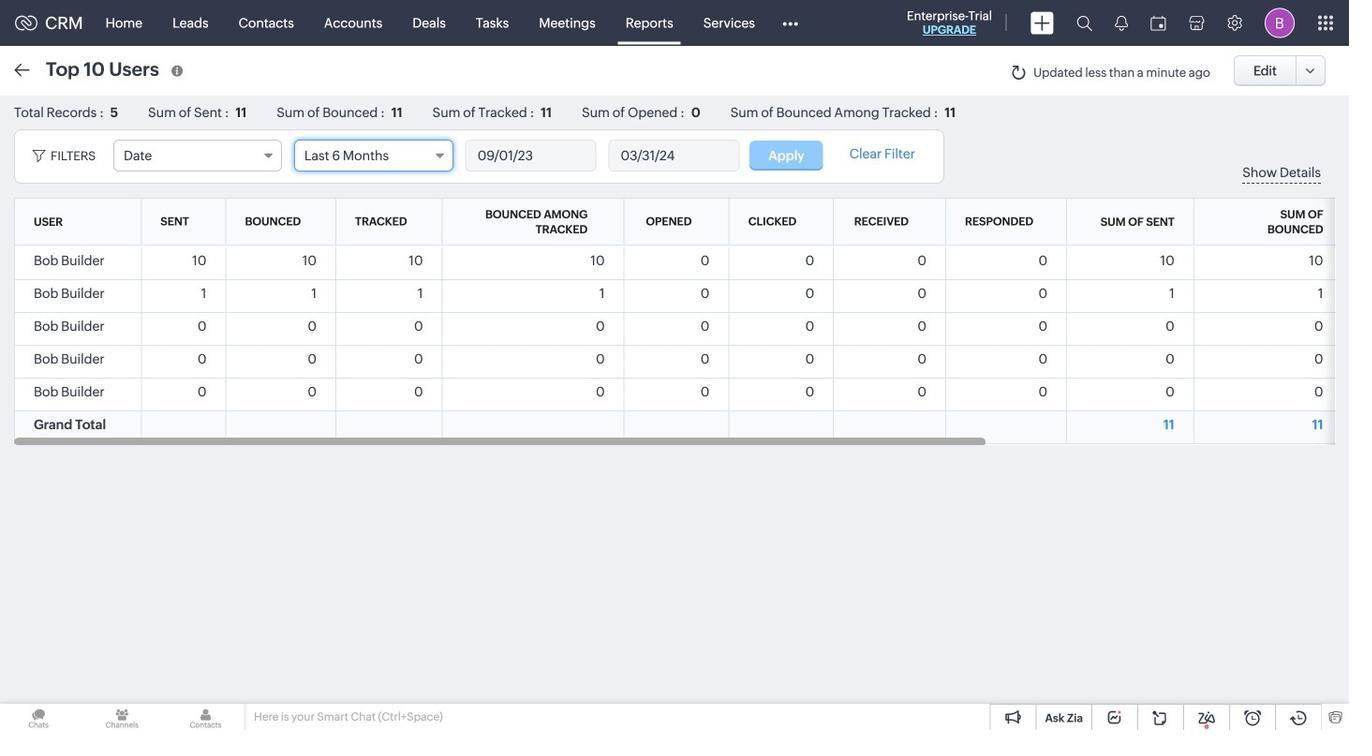 Task type: locate. For each thing, give the bounding box(es) containing it.
1 horizontal spatial mm/dd/yy text field
[[610, 141, 739, 171]]

logo image
[[15, 15, 37, 30]]

Other Modules field
[[770, 8, 811, 38]]

None field
[[113, 140, 282, 172], [294, 140, 453, 172], [113, 140, 282, 172], [294, 140, 453, 172]]

calendar image
[[1151, 15, 1167, 30]]

0 horizontal spatial mm/dd/yy text field
[[466, 141, 596, 171]]

search image
[[1077, 15, 1093, 31]]

MM/DD/YY text field
[[466, 141, 596, 171], [610, 141, 739, 171]]

signals element
[[1104, 0, 1140, 46]]

1 mm/dd/yy text field from the left
[[466, 141, 596, 171]]

profile element
[[1254, 0, 1306, 45]]



Task type: vqa. For each thing, say whether or not it's contained in the screenshot.
first the MM/DD/YY text box from right
yes



Task type: describe. For each thing, give the bounding box(es) containing it.
contacts image
[[167, 704, 244, 730]]

profile image
[[1265, 8, 1295, 38]]

create menu element
[[1020, 0, 1066, 45]]

chats image
[[0, 704, 77, 730]]

signals image
[[1115, 15, 1128, 31]]

2 mm/dd/yy text field from the left
[[610, 141, 739, 171]]

channels image
[[84, 704, 161, 730]]

search element
[[1066, 0, 1104, 46]]

create menu image
[[1031, 12, 1054, 34]]



